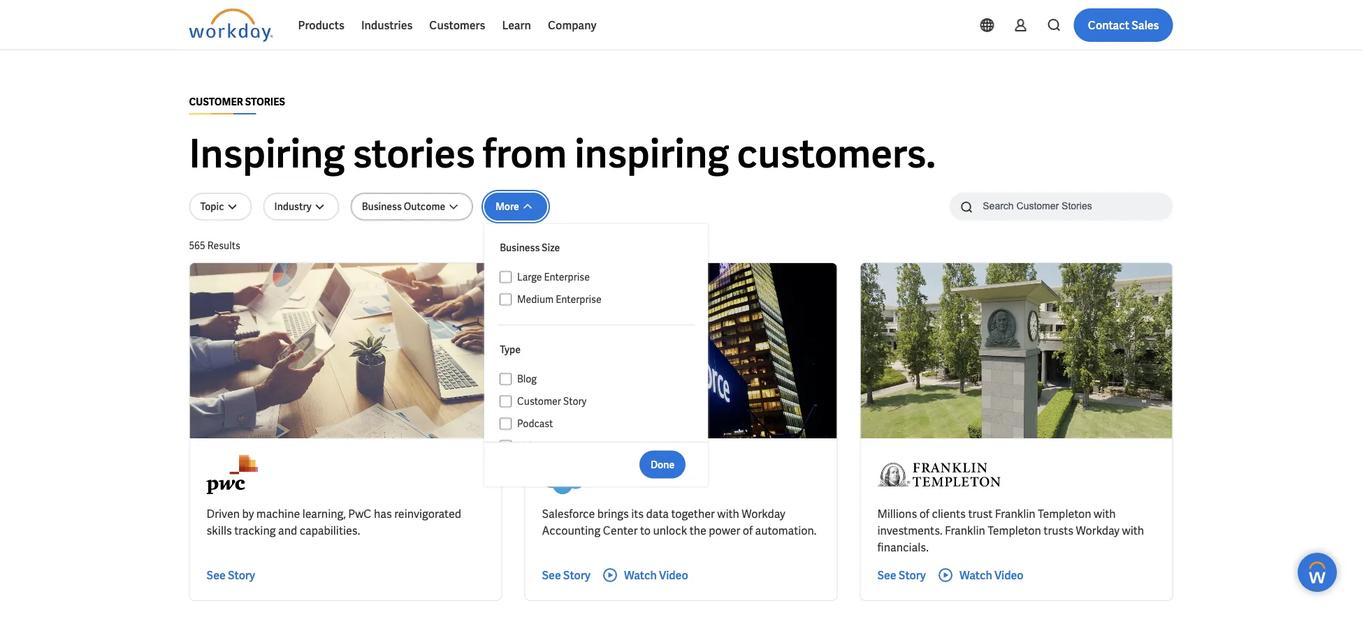 Task type: vqa. For each thing, say whether or not it's contained in the screenshot.
'Workday...' inside Why You Should Bring Your Finance And HCM Together | Workday... Having your finance and HCM on one platform increases the buy-in across the business, ensures one source of the truth for all HR and finance information, and red...
no



Task type: describe. For each thing, give the bounding box(es) containing it.
business for business outcome
[[362, 201, 402, 213]]

millions of clients trust franklin templeton with investments. franklin templeton trusts workday with financials.
[[877, 507, 1144, 555]]

skills
[[207, 524, 232, 538]]

enterprise for large enterprise
[[544, 271, 590, 284]]

business outcome button
[[351, 193, 473, 221]]

see story link for salesforce brings its data together with workday accounting center to unlock the power of automation.
[[542, 567, 590, 584]]

business size
[[500, 242, 560, 254]]

business for business size
[[500, 242, 540, 254]]

see for millions of clients trust franklin templeton with investments. franklin templeton trusts workday with financials.
[[877, 569, 896, 583]]

see story link for millions of clients trust franklin templeton with investments. franklin templeton trusts workday with financials.
[[877, 567, 926, 584]]

watch video for to
[[624, 569, 688, 583]]

0 vertical spatial franklin
[[995, 507, 1035, 522]]

see story for millions of clients trust franklin templeton with investments. franklin templeton trusts workday with financials.
[[877, 569, 926, 583]]

inspiring
[[189, 128, 345, 179]]

customers button
[[421, 8, 494, 42]]

to
[[640, 524, 651, 538]]

franklin templeton companies, llc image
[[877, 456, 1000, 495]]

products button
[[290, 8, 353, 42]]

sales
[[1132, 18, 1159, 32]]

tracking
[[234, 524, 276, 538]]

financials.
[[877, 541, 929, 555]]

story right customer at left bottom
[[563, 396, 587, 408]]

automation.
[[755, 524, 817, 538]]

1 vertical spatial franklin
[[945, 524, 985, 538]]

go to the homepage image
[[189, 8, 273, 42]]

size
[[542, 242, 560, 254]]

story for first see story link
[[228, 569, 255, 583]]

contact sales
[[1088, 18, 1159, 32]]

company button
[[539, 8, 605, 42]]

the
[[689, 524, 706, 538]]

brings
[[597, 507, 629, 522]]

industries
[[361, 18, 413, 32]]

salesforce
[[542, 507, 595, 522]]

done button
[[639, 451, 686, 479]]

topic button
[[189, 193, 252, 221]]

with inside salesforce brings its data together with workday accounting center to unlock the power of automation.
[[717, 507, 739, 522]]

learn
[[502, 18, 531, 32]]

pwc
[[348, 507, 371, 522]]

2 horizontal spatial with
[[1122, 524, 1144, 538]]

type
[[500, 344, 521, 356]]

accounting
[[542, 524, 600, 538]]

1 see from the left
[[207, 569, 226, 583]]

1 see story link from the left
[[207, 567, 255, 584]]

video for salesforce brings its data together with workday accounting center to unlock the power of automation.
[[659, 569, 688, 583]]

stories
[[245, 96, 285, 108]]

large enterprise link
[[512, 269, 695, 286]]

workday inside salesforce brings its data together with workday accounting center to unlock the power of automation.
[[742, 507, 785, 522]]

1 see story from the left
[[207, 569, 255, 583]]

Search Customer Stories text field
[[974, 194, 1146, 219]]

customer stories
[[189, 96, 285, 108]]

medium
[[517, 294, 554, 306]]

its
[[631, 507, 644, 522]]

see story for salesforce brings its data together with workday accounting center to unlock the power of automation.
[[542, 569, 590, 583]]

large enterprise
[[517, 271, 590, 284]]

story for salesforce brings its data together with workday accounting center to unlock the power of automation.'s see story link
[[563, 569, 590, 583]]

capabilities.
[[300, 524, 360, 538]]

industry
[[274, 201, 311, 213]]

data
[[646, 507, 669, 522]]

results
[[207, 240, 240, 252]]

0 vertical spatial templeton
[[1038, 507, 1091, 522]]

learn button
[[494, 8, 539, 42]]



Task type: locate. For each thing, give the bounding box(es) containing it.
by
[[242, 507, 254, 522]]

templeton up trusts
[[1038, 507, 1091, 522]]

inspiring stories from inspiring customers.
[[189, 128, 936, 179]]

0 horizontal spatial watch video link
[[602, 567, 688, 584]]

power
[[709, 524, 740, 538]]

business inside business outcome button
[[362, 201, 402, 213]]

2 see from the left
[[542, 569, 561, 583]]

investments.
[[877, 524, 942, 538]]

None checkbox
[[500, 418, 512, 430]]

trusts
[[1044, 524, 1074, 538]]

of
[[919, 507, 929, 522], [743, 524, 753, 538]]

1 vertical spatial templeton
[[988, 524, 1041, 538]]

together
[[671, 507, 715, 522]]

driven
[[207, 507, 240, 522]]

1 horizontal spatial with
[[1094, 507, 1116, 522]]

workday up automation.
[[742, 507, 785, 522]]

workday inside millions of clients trust franklin templeton with investments. franklin templeton trusts workday with financials.
[[1076, 524, 1120, 538]]

0 horizontal spatial watch
[[624, 569, 657, 583]]

enterprise
[[544, 271, 590, 284], [556, 294, 601, 306]]

3 see from the left
[[877, 569, 896, 583]]

workday right trusts
[[1076, 524, 1120, 538]]

enterprise up medium enterprise
[[544, 271, 590, 284]]

1 horizontal spatial video
[[659, 569, 688, 583]]

customers
[[429, 18, 485, 32]]

customers.
[[737, 128, 936, 179]]

contact sales link
[[1074, 8, 1173, 42]]

565 results
[[189, 240, 240, 252]]

story down tracking on the left bottom of page
[[228, 569, 255, 583]]

and
[[278, 524, 297, 538]]

clients
[[932, 507, 966, 522]]

story for see story link related to millions of clients trust franklin templeton with investments. franklin templeton trusts workday with financials.
[[899, 569, 926, 583]]

story
[[563, 396, 587, 408], [228, 569, 255, 583], [563, 569, 590, 583], [899, 569, 926, 583]]

3 see story link from the left
[[877, 567, 926, 584]]

watch video link for center
[[602, 567, 688, 584]]

medium enterprise link
[[512, 291, 695, 308]]

video for millions of clients trust franklin templeton with investments. franklin templeton trusts workday with financials.
[[994, 569, 1024, 583]]

watch down millions of clients trust franklin templeton with investments. franklin templeton trusts workday with financials.
[[959, 569, 992, 583]]

see
[[207, 569, 226, 583], [542, 569, 561, 583], [877, 569, 896, 583]]

has
[[374, 507, 392, 522]]

watch video link down to
[[602, 567, 688, 584]]

see story
[[207, 569, 255, 583], [542, 569, 590, 583], [877, 569, 926, 583]]

workday
[[742, 507, 785, 522], [1076, 524, 1120, 538]]

see story down financials. on the bottom right of page
[[877, 569, 926, 583]]

see for salesforce brings its data together with workday accounting center to unlock the power of automation.
[[542, 569, 561, 583]]

3 see story from the left
[[877, 569, 926, 583]]

more
[[496, 201, 519, 213]]

see story link down skills
[[207, 567, 255, 584]]

inspiring
[[575, 128, 729, 179]]

products
[[298, 18, 344, 32]]

large
[[517, 271, 542, 284]]

watch video down millions of clients trust franklin templeton with investments. franklin templeton trusts workday with financials.
[[959, 569, 1024, 583]]

industries button
[[353, 8, 421, 42]]

1 horizontal spatial business
[[500, 242, 540, 254]]

company
[[548, 18, 596, 32]]

2 horizontal spatial see story link
[[877, 567, 926, 584]]

with
[[717, 507, 739, 522], [1094, 507, 1116, 522], [1122, 524, 1144, 538]]

0 vertical spatial of
[[919, 507, 929, 522]]

1 horizontal spatial watch
[[959, 569, 992, 583]]

driven by machine learning, pwc has reinvigorated skills tracking and capabilities.
[[207, 507, 461, 538]]

business left outcome
[[362, 201, 402, 213]]

podcast link
[[512, 416, 695, 433]]

0 horizontal spatial watch video
[[624, 569, 688, 583]]

franklin down trust
[[945, 524, 985, 538]]

1 horizontal spatial see
[[542, 569, 561, 583]]

0 horizontal spatial see story link
[[207, 567, 255, 584]]

watch video link for franklin
[[937, 567, 1024, 584]]

0 horizontal spatial see story
[[207, 569, 255, 583]]

industry button
[[263, 193, 339, 221]]

1 vertical spatial workday
[[1076, 524, 1120, 538]]

enterprise for medium enterprise
[[556, 294, 601, 306]]

business up large
[[500, 242, 540, 254]]

learning,
[[302, 507, 346, 522]]

business outcome
[[362, 201, 445, 213]]

machine
[[256, 507, 300, 522]]

watch
[[624, 569, 657, 583], [959, 569, 992, 583]]

1 horizontal spatial of
[[919, 507, 929, 522]]

enterprise down the 'large enterprise' link
[[556, 294, 601, 306]]

see story link down accounting
[[542, 567, 590, 584]]

1 horizontal spatial workday
[[1076, 524, 1120, 538]]

1 vertical spatial enterprise
[[556, 294, 601, 306]]

templeton down trust
[[988, 524, 1041, 538]]

see story link
[[207, 567, 255, 584], [542, 567, 590, 584], [877, 567, 926, 584]]

video down millions of clients trust franklin templeton with investments. franklin templeton trusts workday with financials.
[[994, 569, 1024, 583]]

salesforce brings its data together with workday accounting center to unlock the power of automation.
[[542, 507, 817, 538]]

1 horizontal spatial see story link
[[542, 567, 590, 584]]

podcast
[[517, 418, 553, 430]]

1 watch video link from the left
[[602, 567, 688, 584]]

2 horizontal spatial see
[[877, 569, 896, 583]]

business
[[362, 201, 402, 213], [500, 242, 540, 254]]

done
[[651, 459, 674, 471]]

from
[[483, 128, 567, 179]]

2 horizontal spatial see story
[[877, 569, 926, 583]]

of up 'investments.'
[[919, 507, 929, 522]]

see story down accounting
[[542, 569, 590, 583]]

of right "power"
[[743, 524, 753, 538]]

1 watch from the left
[[624, 569, 657, 583]]

0 horizontal spatial franklin
[[945, 524, 985, 538]]

customer story
[[517, 396, 587, 408]]

customer
[[517, 396, 561, 408]]

contact
[[1088, 18, 1129, 32]]

pricewaterhousecoopers global licensing services corporation (pwc) image
[[207, 456, 258, 495]]

0 vertical spatial workday
[[742, 507, 785, 522]]

2 watch video from the left
[[959, 569, 1024, 583]]

video down podcast
[[517, 440, 542, 453]]

2 watch video link from the left
[[937, 567, 1024, 584]]

video link
[[512, 438, 695, 455]]

watch video
[[624, 569, 688, 583], [959, 569, 1024, 583]]

video down unlock
[[659, 569, 688, 583]]

salesforce.com image
[[542, 456, 598, 495]]

see down accounting
[[542, 569, 561, 583]]

2 horizontal spatial video
[[994, 569, 1024, 583]]

topic
[[200, 201, 224, 213]]

franklin right trust
[[995, 507, 1035, 522]]

watch video link
[[602, 567, 688, 584], [937, 567, 1024, 584]]

watch for center
[[624, 569, 657, 583]]

watch video link down millions of clients trust franklin templeton with investments. franklin templeton trusts workday with financials.
[[937, 567, 1024, 584]]

unlock
[[653, 524, 687, 538]]

outcome
[[404, 201, 445, 213]]

of inside salesforce brings its data together with workday accounting center to unlock the power of automation.
[[743, 524, 753, 538]]

watch video down to
[[624, 569, 688, 583]]

millions
[[877, 507, 917, 522]]

watch for franklin
[[959, 569, 992, 583]]

video
[[517, 440, 542, 453], [659, 569, 688, 583], [994, 569, 1024, 583]]

0 horizontal spatial workday
[[742, 507, 785, 522]]

2 see story link from the left
[[542, 567, 590, 584]]

watch down to
[[624, 569, 657, 583]]

see story down skills
[[207, 569, 255, 583]]

2 see story from the left
[[542, 569, 590, 583]]

0 horizontal spatial business
[[362, 201, 402, 213]]

trust
[[968, 507, 993, 522]]

1 vertical spatial business
[[500, 242, 540, 254]]

templeton
[[1038, 507, 1091, 522], [988, 524, 1041, 538]]

0 horizontal spatial with
[[717, 507, 739, 522]]

1 watch video from the left
[[624, 569, 688, 583]]

see down skills
[[207, 569, 226, 583]]

medium enterprise
[[517, 294, 601, 306]]

0 horizontal spatial video
[[517, 440, 542, 453]]

customer story link
[[512, 393, 695, 410]]

customer
[[189, 96, 243, 108]]

of inside millions of clients trust franklin templeton with investments. franklin templeton trusts workday with financials.
[[919, 507, 929, 522]]

reinvigorated
[[394, 507, 461, 522]]

franklin
[[995, 507, 1035, 522], [945, 524, 985, 538]]

stories
[[353, 128, 475, 179]]

center
[[603, 524, 638, 538]]

0 horizontal spatial see
[[207, 569, 226, 583]]

0 horizontal spatial of
[[743, 524, 753, 538]]

None checkbox
[[500, 271, 512, 284], [500, 294, 512, 306], [500, 373, 512, 386], [500, 396, 512, 408], [500, 440, 512, 453], [500, 271, 512, 284], [500, 294, 512, 306], [500, 373, 512, 386], [500, 396, 512, 408], [500, 440, 512, 453]]

1 horizontal spatial franklin
[[995, 507, 1035, 522]]

see story link down financials. on the bottom right of page
[[877, 567, 926, 584]]

story down accounting
[[563, 569, 590, 583]]

565
[[189, 240, 205, 252]]

1 vertical spatial of
[[743, 524, 753, 538]]

blog
[[517, 373, 537, 386]]

see down financials. on the bottom right of page
[[877, 569, 896, 583]]

watch video for templeton
[[959, 569, 1024, 583]]

2 watch from the left
[[959, 569, 992, 583]]

0 vertical spatial enterprise
[[544, 271, 590, 284]]

1 horizontal spatial watch video
[[959, 569, 1024, 583]]

story down financials. on the bottom right of page
[[899, 569, 926, 583]]

more button
[[484, 193, 547, 221]]

0 vertical spatial business
[[362, 201, 402, 213]]

1 horizontal spatial watch video link
[[937, 567, 1024, 584]]

blog link
[[512, 371, 695, 388]]

1 horizontal spatial see story
[[542, 569, 590, 583]]



